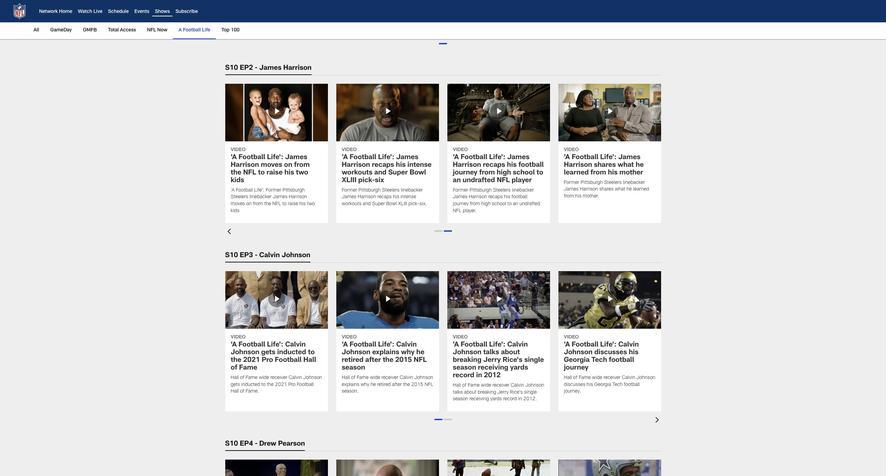 Task type: vqa. For each thing, say whether or not it's contained in the screenshot.
rightmost why
yes



Task type: describe. For each thing, give the bounding box(es) containing it.
hall of fame wide receiver calvin johnson gets inducted to the 2021 pro football hall of fame.
[[231, 376, 322, 395]]

to inside former pittsburgh steelers linebacker james harrison recaps his football journey from high school to an undrafted nfl player.
[[508, 202, 512, 207]]

calvin inside the video 'a football life': calvin johnson talks about breaking jerry rice's single season receiving yards record in 2012
[[508, 342, 528, 349]]

'a football life': former pittsburgh steelers linebacker james harrison moves on from the nfl to raise his two kids
[[231, 188, 315, 214]]

life': for 'a football life': calvin johnson explains why he retired after the 2015 nfl season
[[378, 342, 395, 349]]

schedule link
[[108, 10, 129, 14]]

life': inside the "'a football life': former pittsburgh steelers linebacker james harrison moves on from the nfl to raise his two kids"
[[254, 188, 265, 193]]

in inside the video 'a football life': calvin johnson talks about breaking jerry rice's single season receiving yards record in 2012
[[477, 373, 483, 380]]

super for football
[[389, 170, 408, 177]]

wide for 2021
[[259, 376, 269, 381]]

single inside hall of fame wide receiver calvin johnson talks about breaking jerry rice's single season receiving yards record in 2012.
[[525, 391, 537, 396]]

football inside former pittsburgh steelers linebacker james harrison recaps his football journey from high school to an undrafted nfl player.
[[512, 195, 528, 200]]

2012.
[[524, 398, 537, 402]]

total
[[108, 28, 119, 33]]

2015 inside hall of fame wide receiver calvin johnson explains why he retired after the 2015 nfl season.
[[412, 383, 424, 388]]

fame.
[[246, 390, 259, 395]]

undrafted for life':
[[463, 177, 495, 184]]

record inside hall of fame wide receiver calvin johnson talks about breaking jerry rice's single season receiving yards record in 2012.
[[504, 398, 517, 402]]

he for mother
[[636, 162, 644, 169]]

mother.
[[583, 194, 600, 199]]

gameday
[[50, 28, 72, 33]]

nfl now
[[147, 28, 168, 33]]

about inside the video 'a football life': calvin johnson talks about breaking jerry rice's single season receiving yards record in 2012
[[501, 350, 520, 357]]

nick
[[528, 0, 537, 5]]

of for university of alabama head coach nick saban talks about his relationship with new england patriots head coach bill belichick.
[[476, 0, 480, 5]]

a football life link
[[176, 22, 213, 38]]

'a football life': drew pearson emotionally discusses tragic car accident, battling depression image
[[336, 460, 439, 477]]

hall of fame wide receiver calvin johnson talks about breaking jerry rice's single season receiving yards record in 2012.
[[453, 384, 545, 402]]

after inside hall of fame wide receiver calvin johnson explains why he retired after the 2015 nfl season.
[[392, 383, 402, 388]]

video for 'a football life': calvin johnson discusses his georgia tech football journey
[[564, 336, 579, 341]]

inducted inside the hall of fame wide receiver calvin johnson gets inducted to the 2021 pro football hall of fame.
[[241, 383, 260, 388]]

jerry inside the video 'a football life': calvin johnson talks about breaking jerry rice's single season receiving yards record in 2012
[[484, 358, 501, 365]]

a
[[179, 28, 182, 33]]

from inside the "'a football life': former pittsburgh steelers linebacker james harrison moves on from the nfl to raise his two kids"
[[253, 202, 263, 207]]

calvin inside hall of fame wide receiver calvin johnson discusses his georgia tech football journey.
[[622, 376, 636, 381]]

two inside video 'a football life': james harrison moves on from the nfl to raise his two kids
[[296, 170, 309, 177]]

down image
[[656, 418, 662, 423]]

schedule
[[108, 10, 129, 14]]

breaking inside the video 'a football life': calvin johnson talks about breaking jerry rice's single season receiving yards record in 2012
[[453, 358, 482, 365]]

receiver for after
[[382, 376, 399, 381]]

100
[[231, 28, 240, 33]]

ep4
[[240, 441, 253, 448]]

calvin inside the hall of fame wide receiver calvin johnson gets inducted to the 2021 pro football hall of fame.
[[289, 376, 302, 381]]

to inside video 'a football life': james harrison recaps his football journey from high school to an undrafted nfl player
[[537, 170, 544, 177]]

access
[[120, 28, 136, 33]]

calvin inside the "video 'a football life': calvin johnson discusses his georgia tech football journey"
[[619, 342, 640, 349]]

total access
[[108, 28, 136, 33]]

what for life':
[[618, 162, 635, 169]]

linebacker for school
[[512, 188, 534, 193]]

s10 for s10 ep3 - calvin johnson
[[225, 253, 238, 260]]

'a for 'a football life': james harrison recaps his football journey from high school to an undrafted nfl player
[[453, 154, 459, 161]]

video for 'a football life': calvin johnson explains why he retired after the 2015 nfl season
[[342, 336, 357, 341]]

receiver for rice's
[[493, 384, 510, 389]]

linebacker inside the "'a football life': former pittsburgh steelers linebacker james harrison moves on from the nfl to raise his two kids"
[[250, 195, 272, 200]]

receiving inside the video 'a football life': calvin johnson talks about breaking jerry rice's single season receiving yards record in 2012
[[478, 365, 509, 372]]

georgia inside the "video 'a football life': calvin johnson discusses his georgia tech football journey"
[[564, 358, 590, 365]]

belichick.
[[453, 21, 474, 26]]

'a football life': drew pearson talks legendary hail mary catch during '75 nfc divisional vs. vikes image
[[448, 460, 550, 477]]

in inside hall of fame wide receiver calvin johnson talks about breaking jerry rice's single season receiving yards record in 2012.
[[519, 398, 522, 402]]

player.
[[463, 209, 477, 214]]

football inside banner
[[183, 28, 201, 33]]

subscribe
[[176, 10, 198, 14]]

calvin inside video 'a football life': calvin johnson explains why he retired after the 2015 nfl season
[[397, 342, 417, 349]]

carousel with 5 items region
[[114, 84, 670, 243]]

pro inside video 'a football life': calvin johnson gets inducted to the 2021 pro football hall of fame
[[262, 358, 273, 365]]

video 'a football life': james harrison recaps his intense workouts and super bowl xliii pick-six
[[342, 148, 432, 184]]

he for mother.
[[627, 187, 632, 192]]

football inside video 'a football life': james harrison recaps his football journey from high school to an undrafted nfl player
[[519, 162, 544, 169]]

hall for 'a football life': calvin johnson explains why he retired after the 2015 nfl season
[[342, 376, 350, 381]]

gmfb link
[[80, 22, 100, 38]]

discusses inside hall of fame wide receiver calvin johnson discusses his georgia tech football journey.
[[564, 383, 586, 388]]

from for video 'a football life': james harrison shares what he learned from his mother
[[591, 170, 607, 177]]

steelers inside the "'a football life': former pittsburgh steelers linebacker james harrison moves on from the nfl to raise his two kids"
[[231, 195, 248, 200]]

johnson inside hall of fame wide receiver calvin johnson talks about breaking jerry rice's single season receiving yards record in 2012.
[[526, 384, 545, 389]]

football inside video 'a football life': james harrison recaps his football journey from high school to an undrafted nfl player
[[461, 154, 488, 161]]

video 'a football life': calvin johnson talks about breaking jerry rice's single season receiving yards record in 2012
[[453, 336, 545, 380]]

former inside the "'a football life': former pittsburgh steelers linebacker james harrison moves on from the nfl to raise his two kids"
[[266, 188, 281, 193]]

drew
[[260, 441, 277, 448]]

season inside the video 'a football life': calvin johnson talks about breaking jerry rice's single season receiving yards record in 2012
[[453, 365, 477, 372]]

s10 for s10 ep4 - drew pearson
[[225, 441, 238, 448]]

live
[[93, 10, 103, 14]]

the inside video 'a football life': james harrison moves on from the nfl to raise his two kids
[[231, 170, 242, 177]]

former pittsburgh steelers linebacker james harrison recaps his football journey from high school to an undrafted nfl player.
[[453, 188, 541, 214]]

'a for 'a football life': calvin johnson gets inducted to the 2021 pro football hall of fame
[[231, 342, 237, 349]]

total access link
[[105, 22, 139, 38]]

former pittsburgh steelers linebacker james harrison shares what he learned from his mother.
[[564, 181, 650, 199]]

to inside the "'a football life': former pittsburgh steelers linebacker james harrison moves on from the nfl to raise his two kids"
[[283, 202, 287, 207]]

bowl for life':
[[410, 170, 426, 177]]

of for hall of fame wide receiver calvin johnson gets inducted to the 2021 pro football hall of fame.
[[240, 376, 245, 381]]

about for saban
[[480, 7, 492, 12]]

an for football
[[453, 177, 461, 184]]

his inside former pittsburgh steelers linebacker james harrison shares what he learned from his mother.
[[576, 194, 582, 199]]

bill
[[527, 14, 534, 19]]

new
[[453, 14, 463, 19]]

video for 'a football life': calvin johnson talks about breaking jerry rice's single season receiving yards record in 2012
[[453, 336, 468, 341]]

life': for 'a football life': james harrison recaps his football journey from high school to an undrafted nfl player
[[490, 154, 506, 161]]

high for player.
[[482, 202, 491, 207]]

nfl inside banner
[[147, 28, 156, 33]]

video for 'a football life': james harrison moves on from the nfl to raise his two kids
[[231, 148, 246, 153]]

former for 'a football life': james harrison shares what he learned from his mother
[[564, 181, 580, 186]]

jerry inside hall of fame wide receiver calvin johnson talks about breaking jerry rice's single season receiving yards record in 2012.
[[498, 391, 509, 396]]

his inside video 'a football life': james harrison recaps his football journey from high school to an undrafted nfl player
[[507, 162, 517, 169]]

1 vertical spatial head
[[501, 14, 511, 19]]

why inside video 'a football life': calvin johnson explains why he retired after the 2015 nfl season
[[401, 350, 415, 357]]

ep2
[[240, 65, 253, 72]]

season inside video 'a football life': calvin johnson explains why he retired after the 2015 nfl season
[[342, 365, 365, 372]]

journey inside the "video 'a football life': calvin johnson discusses his georgia tech football journey"
[[564, 365, 589, 372]]

johnson inside the video 'a football life': calvin johnson talks about breaking jerry rice's single season receiving yards record in 2012
[[453, 350, 482, 357]]

now
[[157, 28, 168, 33]]

his inside hall of fame wide receiver calvin johnson discusses his georgia tech football journey.
[[587, 383, 594, 388]]

harrison for former pittsburgh steelers linebacker james harrison recaps his football journey from high school to an undrafted nfl player.
[[469, 195, 487, 200]]

events
[[134, 10, 149, 14]]

mother
[[620, 170, 644, 177]]

video 'a football life': calvin johnson explains why he retired after the 2015 nfl season
[[342, 336, 427, 372]]

network home
[[39, 10, 72, 14]]

'a for 'a football life': james harrison recaps his intense workouts and super bowl xliii pick-six
[[342, 154, 348, 161]]

from inside video 'a football life': james harrison moves on from the nfl to raise his two kids
[[294, 162, 310, 169]]

network
[[39, 10, 58, 14]]

his inside the "'a football life': former pittsburgh steelers linebacker james harrison moves on from the nfl to raise his two kids"
[[300, 202, 306, 207]]

2012
[[484, 373, 501, 380]]

two inside the "'a football life': former pittsburgh steelers linebacker james harrison moves on from the nfl to raise his two kids"
[[307, 202, 315, 207]]

undrafted for linebacker
[[520, 202, 541, 207]]

six.
[[420, 202, 427, 207]]

an for steelers
[[513, 202, 519, 207]]

watch live link
[[78, 10, 103, 14]]

gameday link
[[48, 22, 75, 38]]

nfl now link
[[144, 22, 170, 38]]

video for 'a football life': calvin johnson gets inducted to the 2021 pro football hall of fame
[[231, 336, 246, 341]]

and for steelers
[[363, 202, 371, 207]]

journey for 'a
[[453, 170, 478, 177]]

his inside video 'a football life': james harrison shares what he learned from his mother
[[609, 170, 618, 177]]

top 100
[[222, 28, 240, 33]]

life': for 'a football life': calvin johnson gets inducted to the 2021 pro football hall of fame
[[267, 342, 284, 349]]

carousel with 4 items region
[[225, 0, 670, 52]]

yards inside the video 'a football life': calvin johnson talks about breaking jerry rice's single season receiving yards record in 2012
[[511, 365, 529, 372]]

the inside the "'a football life': former pittsburgh steelers linebacker james harrison moves on from the nfl to raise his two kids"
[[264, 202, 271, 207]]

all link
[[34, 22, 42, 38]]

harrison inside the "'a football life': former pittsburgh steelers linebacker james harrison moves on from the nfl to raise his two kids"
[[289, 195, 307, 200]]

video 'a football life': james harrison shares what he learned from his mother
[[564, 148, 644, 177]]

his inside 'former pittsburgh steelers linebacker james harrison recaps his intense workouts and super bowl xliii pick-six.'
[[393, 195, 400, 200]]

james for video 'a football life': james harrison moves on from the nfl to raise his two kids
[[285, 154, 308, 161]]

recaps for former pittsburgh steelers linebacker james harrison recaps his intense workouts and super bowl xliii pick-six.
[[378, 195, 392, 200]]

video 'a football life': calvin johnson gets inducted to the 2021 pro football hall of fame
[[231, 336, 316, 372]]

his inside video 'a football life': james harrison recaps his intense workouts and super bowl xliii pick-six
[[396, 162, 406, 169]]

s10 ep2 - james harrison
[[225, 65, 312, 72]]

0 vertical spatial coach
[[513, 0, 527, 5]]

season inside hall of fame wide receiver calvin johnson talks about breaking jerry rice's single season receiving yards record in 2012.
[[453, 398, 469, 402]]

2015 inside video 'a football life': calvin johnson explains why he retired after the 2015 nfl season
[[396, 358, 412, 365]]

james inside the "'a football life': former pittsburgh steelers linebacker james harrison moves on from the nfl to raise his two kids"
[[273, 195, 288, 200]]

'a for 'a football life': james harrison moves on from the nfl to raise his two kids
[[231, 154, 237, 161]]

recaps for video 'a football life': james harrison recaps his football journey from high school to an undrafted nfl player
[[483, 162, 506, 169]]

fame inside video 'a football life': calvin johnson gets inducted to the 2021 pro football hall of fame
[[239, 365, 258, 372]]

patriots
[[483, 14, 499, 19]]

top 100 link
[[219, 22, 243, 38]]

six
[[375, 177, 384, 184]]

football inside video 'a football life': james harrison recaps his intense workouts and super bowl xliii pick-six
[[350, 154, 377, 161]]

from for former pittsburgh steelers linebacker james harrison shares what he learned from his mother.
[[564, 194, 574, 199]]

university of alabama head coach nick saban talks about his relationship with new england patriots head coach bill belichick.
[[453, 0, 537, 26]]

- for ep2
[[255, 65, 258, 72]]

events link
[[134, 10, 149, 14]]

xliii for steelers
[[399, 202, 407, 207]]

watch
[[78, 10, 92, 14]]

hall of fame wide receiver calvin johnson explains why he retired after the 2015 nfl season.
[[342, 376, 434, 395]]

football inside the "'a football life': former pittsburgh steelers linebacker james harrison moves on from the nfl to raise his two kids"
[[236, 188, 253, 193]]

johnson inside the "video 'a football life': calvin johnson discusses his georgia tech football journey"
[[564, 350, 593, 357]]

his inside video 'a football life': james harrison moves on from the nfl to raise his two kids
[[285, 170, 294, 177]]

shows link
[[155, 10, 170, 14]]

nfl inside former pittsburgh steelers linebacker james harrison recaps his football journey from high school to an undrafted nfl player.
[[453, 209, 462, 214]]

intense for linebacker
[[401, 195, 417, 200]]

tech inside the "video 'a football life': calvin johnson discusses his georgia tech football journey"
[[592, 358, 608, 365]]

s10 ep4 - drew pearson
[[225, 441, 305, 448]]

watch live
[[78, 10, 103, 14]]

2021 inside video 'a football life': calvin johnson gets inducted to the 2021 pro football hall of fame
[[243, 358, 260, 365]]

university
[[453, 0, 474, 5]]

football inside the hall of fame wide receiver calvin johnson gets inducted to the 2021 pro football hall of fame.
[[297, 383, 314, 388]]

hall of fame wide receiver calvin johnson discusses his georgia tech football journey.
[[564, 376, 656, 395]]

hall for 'a football life': calvin johnson discusses his georgia tech football journey
[[564, 376, 572, 381]]

johnson inside hall of fame wide receiver calvin johnson explains why he retired after the 2015 nfl season.
[[415, 376, 434, 381]]

moves inside video 'a football life': james harrison moves on from the nfl to raise his two kids
[[261, 162, 283, 169]]

the inside the hall of fame wide receiver calvin johnson gets inducted to the 2021 pro football hall of fame.
[[267, 383, 274, 388]]

pearson
[[278, 441, 305, 448]]

'a inside the "'a football life': former pittsburgh steelers linebacker james harrison moves on from the nfl to raise his two kids"
[[231, 188, 235, 193]]

fame inside hall of fame wide receiver calvin johnson discusses his georgia tech football journey.
[[579, 376, 591, 381]]

pick- for six
[[359, 177, 375, 184]]

banner containing network home
[[0, 0, 887, 39]]

after inside video 'a football life': calvin johnson explains why he retired after the 2015 nfl season
[[366, 358, 381, 365]]

of for hall of fame wide receiver calvin johnson explains why he retired after the 2015 nfl season.
[[351, 376, 356, 381]]

johnson inside hall of fame wide receiver calvin johnson discusses his georgia tech football journey.
[[637, 376, 656, 381]]

james for former pittsburgh steelers linebacker james harrison recaps his intense workouts and super bowl xliii pick-six.
[[342, 195, 357, 200]]

'a for 'a football life': calvin johnson discusses his georgia tech football journey
[[564, 342, 570, 349]]

'a football life': drew pearson shares how meaningful hof induction is to him image
[[225, 460, 328, 477]]

moves inside the "'a football life': former pittsburgh steelers linebacker james harrison moves on from the nfl to raise his two kids"
[[231, 202, 245, 207]]

ep3
[[240, 253, 253, 260]]

johnson inside the hall of fame wide receiver calvin johnson gets inducted to the 2021 pro football hall of fame.
[[304, 376, 322, 381]]

james for video 'a football life': james harrison recaps his intense workouts and super bowl xliii pick-six
[[397, 154, 419, 161]]

1 vertical spatial coach
[[513, 14, 526, 19]]

of for hall of fame wide receiver calvin johnson talks about breaking jerry rice's single season receiving yards record in 2012.
[[463, 384, 467, 389]]

life': for 'a football life': james harrison moves on from the nfl to raise his two kids
[[267, 154, 284, 161]]

kids inside the "'a football life': former pittsburgh steelers linebacker james harrison moves on from the nfl to raise his two kids"
[[231, 209, 240, 214]]

learned for steelers
[[634, 187, 650, 192]]

player
[[512, 177, 532, 184]]

calvin inside hall of fame wide receiver calvin johnson talks about breaking jerry rice's single season receiving yards record in 2012.
[[511, 384, 525, 389]]

recaps for video 'a football life': james harrison recaps his intense workouts and super bowl xliii pick-six
[[372, 162, 395, 169]]

nfl shield image
[[11, 3, 28, 20]]

subscribe link
[[176, 10, 198, 14]]

former for 'a football life': james harrison recaps his football journey from high school to an undrafted nfl player
[[453, 188, 469, 193]]

recaps for former pittsburgh steelers linebacker james harrison recaps his football journey from high school to an undrafted nfl player.
[[489, 195, 503, 200]]

harrison for video 'a football life': james harrison recaps his football journey from high school to an undrafted nfl player
[[453, 162, 482, 169]]

university of alabama head coach nick saban talks about his relationship with new england patriots head coach bill belichick. link
[[448, 0, 550, 36]]



Task type: locate. For each thing, give the bounding box(es) containing it.
super
[[389, 170, 408, 177], [372, 202, 385, 207]]

s10
[[225, 65, 238, 72], [225, 253, 238, 260], [225, 441, 238, 448]]

0 vertical spatial why
[[401, 350, 415, 357]]

record left 2012.
[[504, 398, 517, 402]]

yards
[[511, 365, 529, 372], [491, 398, 502, 402]]

what up mother on the top right
[[618, 162, 635, 169]]

video 'a football life': calvin johnson discusses his georgia tech football journey
[[564, 336, 640, 372]]

1 vertical spatial breaking
[[478, 391, 497, 396]]

video inside video 'a football life': james harrison moves on from the nfl to raise his two kids
[[231, 148, 246, 153]]

0 vertical spatial retired
[[342, 358, 364, 365]]

talks inside the video 'a football life': calvin johnson talks about breaking jerry rice's single season receiving yards record in 2012
[[484, 350, 500, 357]]

football inside the video 'a football life': calvin johnson talks about breaking jerry rice's single season receiving yards record in 2012
[[461, 342, 488, 349]]

life
[[202, 28, 210, 33]]

1 horizontal spatial moves
[[261, 162, 283, 169]]

0 vertical spatial single
[[525, 358, 545, 365]]

s10 left ep2
[[225, 65, 238, 72]]

learned inside former pittsburgh steelers linebacker james harrison shares what he learned from his mother.
[[634, 187, 650, 192]]

school
[[513, 170, 535, 177], [492, 202, 507, 207]]

relationship
[[501, 7, 526, 12]]

the inside video 'a football life': calvin johnson explains why he retired after the 2015 nfl season
[[383, 358, 394, 365]]

talks
[[468, 7, 478, 12], [484, 350, 500, 357], [453, 391, 463, 396]]

s10 ep3 - calvin johnson
[[225, 253, 311, 260]]

harrison inside former pittsburgh steelers linebacker james harrison recaps his football journey from high school to an undrafted nfl player.
[[469, 195, 487, 200]]

2 vertical spatial about
[[465, 391, 477, 396]]

'a football life': drew pearson discusses his time being undrafted as a rookie image
[[559, 460, 662, 477]]

receiving inside hall of fame wide receiver calvin johnson talks about breaking jerry rice's single season receiving yards record in 2012.
[[470, 398, 489, 402]]

learned down mother on the top right
[[634, 187, 650, 192]]

wide
[[259, 376, 269, 381], [370, 376, 381, 381], [593, 376, 603, 381], [481, 384, 492, 389]]

wide for after
[[370, 376, 381, 381]]

wide down the "video 'a football life': calvin johnson discusses his georgia tech football journey"
[[593, 376, 603, 381]]

harrison
[[283, 65, 312, 72], [231, 162, 259, 169], [342, 162, 370, 169], [453, 162, 482, 169], [564, 162, 593, 169], [580, 187, 599, 192], [289, 195, 307, 200], [358, 195, 376, 200], [469, 195, 487, 200]]

shows
[[155, 10, 170, 14]]

linebacker inside former pittsburgh steelers linebacker james harrison shares what he learned from his mother.
[[624, 181, 646, 186]]

1 horizontal spatial and
[[375, 170, 387, 177]]

0 vertical spatial high
[[497, 170, 512, 177]]

fame for 2015
[[357, 376, 369, 381]]

receiving
[[478, 365, 509, 372], [470, 398, 489, 402]]

shares up former pittsburgh steelers linebacker james harrison shares what he learned from his mother.
[[595, 162, 616, 169]]

gmfb
[[83, 28, 97, 33]]

all
[[34, 28, 39, 33]]

with
[[527, 7, 536, 12]]

james for former pittsburgh steelers linebacker james harrison recaps his football journey from high school to an undrafted nfl player.
[[453, 195, 468, 200]]

record inside the video 'a football life': calvin johnson talks about breaking jerry rice's single season receiving yards record in 2012
[[453, 373, 475, 380]]

2 workouts from the top
[[342, 202, 362, 207]]

harrison for video 'a football life': james harrison moves on from the nfl to raise his two kids
[[231, 162, 259, 169]]

0 vertical spatial head
[[501, 0, 512, 5]]

in left the "2012"
[[477, 373, 483, 380]]

1 vertical spatial an
[[513, 202, 519, 207]]

fame inside the hall of fame wide receiver calvin johnson gets inducted to the 2021 pro football hall of fame.
[[246, 376, 258, 381]]

workouts for pittsburgh
[[342, 202, 362, 207]]

video 'a football life': james harrison moves on from the nfl to raise his two kids
[[231, 148, 310, 184]]

what for linebacker
[[615, 187, 626, 192]]

coach down relationship
[[513, 14, 526, 19]]

0 vertical spatial georgia
[[564, 358, 590, 365]]

0 horizontal spatial xliii
[[342, 177, 357, 184]]

georgia up journey.
[[564, 358, 590, 365]]

pro
[[262, 358, 273, 365], [289, 383, 296, 388]]

alabama
[[481, 0, 500, 5]]

1 vertical spatial talks
[[484, 350, 500, 357]]

harrison for former pittsburgh steelers linebacker james harrison shares what he learned from his mother.
[[580, 187, 599, 192]]

of for hall of fame wide receiver calvin johnson discusses his georgia tech football journey.
[[574, 376, 578, 381]]

georgia inside hall of fame wide receiver calvin johnson discusses his georgia tech football journey.
[[595, 383, 612, 388]]

about for johnson
[[465, 391, 477, 396]]

'a inside video 'a football life': calvin johnson gets inducted to the 2021 pro football hall of fame
[[231, 342, 237, 349]]

1 vertical spatial yards
[[491, 398, 502, 402]]

harrison for video 'a football life': james harrison shares what he learned from his mother
[[564, 162, 593, 169]]

3 - from the top
[[255, 441, 258, 448]]

high inside former pittsburgh steelers linebacker james harrison recaps his football journey from high school to an undrafted nfl player.
[[482, 202, 491, 207]]

1 vertical spatial what
[[615, 187, 626, 192]]

video inside the video 'a football life': calvin johnson talks about breaking jerry rice's single season receiving yards record in 2012
[[453, 336, 468, 341]]

receiver for football
[[604, 376, 621, 381]]

on inside the "'a football life': former pittsburgh steelers linebacker james harrison moves on from the nfl to raise his two kids"
[[246, 202, 252, 207]]

life': for 'a football life': james harrison recaps his intense workouts and super bowl xliii pick-six
[[378, 154, 395, 161]]

in left 2012.
[[519, 398, 522, 402]]

he for 2015
[[417, 350, 425, 357]]

0 horizontal spatial after
[[366, 358, 381, 365]]

1 vertical spatial undrafted
[[520, 202, 541, 207]]

rice's inside hall of fame wide receiver calvin johnson talks about breaking jerry rice's single season receiving yards record in 2012.
[[510, 391, 523, 396]]

johnson
[[282, 253, 311, 260], [231, 350, 260, 357], [342, 350, 371, 357], [453, 350, 482, 357], [564, 350, 593, 357], [304, 376, 322, 381], [415, 376, 434, 381], [637, 376, 656, 381], [526, 384, 545, 389]]

0 vertical spatial moves
[[261, 162, 283, 169]]

shares for football
[[595, 162, 616, 169]]

wide inside the hall of fame wide receiver calvin johnson gets inducted to the 2021 pro football hall of fame.
[[259, 376, 269, 381]]

0 vertical spatial 2021
[[243, 358, 260, 365]]

wide down the "2012"
[[481, 384, 492, 389]]

0 horizontal spatial super
[[372, 202, 385, 207]]

football
[[183, 28, 201, 33], [239, 154, 266, 161], [350, 154, 377, 161], [461, 154, 488, 161], [572, 154, 599, 161], [236, 188, 253, 193], [239, 342, 266, 349], [350, 342, 377, 349], [461, 342, 488, 349], [572, 342, 599, 349], [275, 358, 302, 365], [297, 383, 314, 388]]

1 vertical spatial raise
[[288, 202, 298, 207]]

video inside video 'a football life': james harrison recaps his football journey from high school to an undrafted nfl player
[[453, 148, 468, 153]]

undrafted down player
[[520, 202, 541, 207]]

0 horizontal spatial discusses
[[564, 383, 586, 388]]

from for former pittsburgh steelers linebacker james harrison recaps his football journey from high school to an undrafted nfl player.
[[470, 202, 480, 207]]

bowl left six. at the left of the page
[[387, 202, 397, 207]]

0 horizontal spatial gets
[[231, 383, 240, 388]]

head
[[501, 0, 512, 5], [501, 14, 511, 19]]

football inside hall of fame wide receiver calvin johnson discusses his georgia tech football journey.
[[624, 383, 640, 388]]

2 s10 from the top
[[225, 253, 238, 260]]

gets inside the hall of fame wide receiver calvin johnson gets inducted to the 2021 pro football hall of fame.
[[231, 383, 240, 388]]

- right "ep4"
[[255, 441, 258, 448]]

0 horizontal spatial georgia
[[564, 358, 590, 365]]

1 horizontal spatial 2021
[[275, 383, 287, 388]]

0 vertical spatial s10
[[225, 65, 238, 72]]

top
[[222, 28, 230, 33]]

nfl inside hall of fame wide receiver calvin johnson explains why he retired after the 2015 nfl season.
[[425, 383, 434, 388]]

1 horizontal spatial school
[[513, 170, 535, 177]]

receiver inside hall of fame wide receiver calvin johnson explains why he retired after the 2015 nfl season.
[[382, 376, 399, 381]]

season.
[[342, 390, 359, 395]]

1 horizontal spatial pick-
[[409, 202, 420, 207]]

james for former pittsburgh steelers linebacker james harrison shares what he learned from his mother.
[[564, 187, 579, 192]]

linebacker down video 'a football life': james harrison moves on from the nfl to raise his two kids
[[250, 195, 272, 200]]

from for video 'a football life': james harrison recaps his football journey from high school to an undrafted nfl player
[[480, 170, 495, 177]]

intense for life':
[[408, 162, 432, 169]]

s10 for s10 ep2 - james harrison
[[225, 65, 238, 72]]

video for 'a football life': james harrison shares what he learned from his mother
[[564, 148, 579, 153]]

1 vertical spatial georgia
[[595, 383, 612, 388]]

network home link
[[39, 10, 72, 14]]

coach up relationship
[[513, 0, 527, 5]]

0 vertical spatial receiving
[[478, 365, 509, 372]]

why
[[401, 350, 415, 357], [361, 383, 370, 388]]

about inside 'university of alabama head coach nick saban talks about his relationship with new england patriots head coach bill belichick.'
[[480, 7, 492, 12]]

high for player
[[497, 170, 512, 177]]

linebacker for bowl
[[401, 188, 423, 193]]

nfl inside video 'a football life': calvin johnson explains why he retired after the 2015 nfl season
[[414, 358, 427, 365]]

1 vertical spatial gets
[[231, 383, 240, 388]]

hall for 'a football life': calvin johnson gets inducted to the 2021 pro football hall of fame
[[231, 376, 239, 381]]

linebacker down mother on the top right
[[624, 181, 646, 186]]

undrafted up former pittsburgh steelers linebacker james harrison recaps his football journey from high school to an undrafted nfl player.
[[463, 177, 495, 184]]

talks inside 'university of alabama head coach nick saban talks about his relationship with new england patriots head coach bill belichick.'
[[468, 7, 478, 12]]

wide inside hall of fame wide receiver calvin johnson explains why he retired after the 2015 nfl season.
[[370, 376, 381, 381]]

0 vertical spatial yards
[[511, 365, 529, 372]]

2 vertical spatial -
[[255, 441, 258, 448]]

discusses
[[595, 350, 628, 357], [564, 383, 586, 388]]

harrison inside video 'a football life': james harrison recaps his football journey from high school to an undrafted nfl player
[[453, 162, 482, 169]]

steelers inside 'former pittsburgh steelers linebacker james harrison recaps his intense workouts and super bowl xliii pick-six.'
[[382, 188, 400, 193]]

0 vertical spatial talks
[[468, 7, 478, 12]]

0 vertical spatial school
[[513, 170, 535, 177]]

'a
[[231, 154, 237, 161], [342, 154, 348, 161], [453, 154, 459, 161], [564, 154, 570, 161], [231, 188, 235, 193], [231, 342, 237, 349], [342, 342, 348, 349], [453, 342, 459, 349], [564, 342, 570, 349]]

'a for 'a football life': calvin johnson talks about breaking jerry rice's single season receiving yards record in 2012
[[453, 342, 459, 349]]

pittsburgh inside the "'a football life': former pittsburgh steelers linebacker james harrison moves on from the nfl to raise his two kids"
[[283, 188, 305, 193]]

pittsburgh for learned
[[581, 181, 603, 186]]

high
[[497, 170, 512, 177], [482, 202, 491, 207]]

pick- for six.
[[409, 202, 420, 207]]

1 vertical spatial high
[[482, 202, 491, 207]]

hall
[[304, 358, 316, 365], [231, 376, 239, 381], [342, 376, 350, 381], [564, 376, 572, 381], [453, 384, 461, 389], [231, 390, 239, 395]]

to inside video 'a football life': james harrison moves on from the nfl to raise his two kids
[[258, 170, 265, 177]]

1 horizontal spatial georgia
[[595, 383, 612, 388]]

video 'a football life': james harrison recaps his football journey from high school to an undrafted nfl player
[[453, 148, 544, 184]]

life': for 'a football life': james harrison shares what he learned from his mother
[[601, 154, 617, 161]]

super down six
[[372, 202, 385, 207]]

1 vertical spatial journey
[[453, 202, 469, 207]]

of inside hall of fame wide receiver calvin johnson talks about breaking jerry rice's single season receiving yards record in 2012.
[[463, 384, 467, 389]]

of
[[476, 0, 480, 5], [231, 365, 238, 372], [240, 376, 245, 381], [351, 376, 356, 381], [574, 376, 578, 381], [463, 384, 467, 389], [240, 390, 245, 395]]

inducted inside video 'a football life': calvin johnson gets inducted to the 2021 pro football hall of fame
[[277, 350, 306, 357]]

1 vertical spatial s10
[[225, 253, 238, 260]]

carousel with 6 items region
[[225, 272, 887, 432]]

wide up the fame.
[[259, 376, 269, 381]]

wide down video 'a football life': calvin johnson explains why he retired after the 2015 nfl season
[[370, 376, 381, 381]]

to inside video 'a football life': calvin johnson gets inducted to the 2021 pro football hall of fame
[[308, 350, 315, 357]]

1 horizontal spatial undrafted
[[520, 202, 541, 207]]

retired inside hall of fame wide receiver calvin johnson explains why he retired after the 2015 nfl season.
[[378, 383, 391, 388]]

harrison inside 'former pittsburgh steelers linebacker james harrison recaps his intense workouts and super bowl xliii pick-six.'
[[358, 195, 376, 200]]

single
[[525, 358, 545, 365], [525, 391, 537, 396]]

pittsburgh up player.
[[470, 188, 492, 193]]

shares
[[595, 162, 616, 169], [600, 187, 614, 192]]

former inside 'former pittsburgh steelers linebacker james harrison recaps his intense workouts and super bowl xliii pick-six.'
[[342, 188, 358, 193]]

and for football
[[375, 170, 387, 177]]

record
[[453, 373, 475, 380], [504, 398, 517, 402]]

former
[[564, 181, 580, 186], [266, 188, 281, 193], [342, 188, 358, 193], [453, 188, 469, 193]]

georgia down the "video 'a football life': calvin johnson discusses his georgia tech football journey"
[[595, 383, 612, 388]]

1 vertical spatial single
[[525, 391, 537, 396]]

after down video 'a football life': calvin johnson explains why he retired after the 2015 nfl season
[[392, 383, 402, 388]]

0 horizontal spatial an
[[453, 177, 461, 184]]

yards down the "2012"
[[491, 398, 502, 402]]

1 horizontal spatial tech
[[613, 383, 623, 388]]

after up hall of fame wide receiver calvin johnson explains why he retired after the 2015 nfl season.
[[366, 358, 381, 365]]

and inside video 'a football life': james harrison recaps his intense workouts and super bowl xliii pick-six
[[375, 170, 387, 177]]

england
[[464, 14, 482, 19]]

xliii
[[342, 177, 357, 184], [399, 202, 407, 207]]

video inside the "video 'a football life': calvin johnson discusses his georgia tech football journey"
[[564, 336, 579, 341]]

rice's inside the video 'a football life': calvin johnson talks about breaking jerry rice's single season receiving yards record in 2012
[[503, 358, 523, 365]]

pro inside the hall of fame wide receiver calvin johnson gets inducted to the 2021 pro football hall of fame.
[[289, 383, 296, 388]]

pittsburgh for journey
[[470, 188, 492, 193]]

0 horizontal spatial why
[[361, 383, 370, 388]]

1 horizontal spatial an
[[513, 202, 519, 207]]

receiver for 2021
[[271, 376, 288, 381]]

life': for 'a football life': calvin johnson talks about breaking jerry rice's single season receiving yards record in 2012
[[490, 342, 506, 349]]

pittsburgh down video 'a football life': james harrison moves on from the nfl to raise his two kids
[[283, 188, 305, 193]]

linebacker for mother
[[624, 181, 646, 186]]

single inside the video 'a football life': calvin johnson talks about breaking jerry rice's single season receiving yards record in 2012
[[525, 358, 545, 365]]

video inside video 'a football life': james harrison recaps his intense workouts and super bowl xliii pick-six
[[342, 148, 357, 153]]

1 s10 from the top
[[225, 65, 238, 72]]

former for 'a football life': james harrison recaps his intense workouts and super bowl xliii pick-six
[[342, 188, 358, 193]]

receiver inside hall of fame wide receiver calvin johnson discusses his georgia tech football journey.
[[604, 376, 621, 381]]

receiver down the "video 'a football life': calvin johnson discusses his georgia tech football journey"
[[604, 376, 621, 381]]

receiver down video 'a football life': calvin johnson gets inducted to the 2021 pro football hall of fame
[[271, 376, 288, 381]]

wide for rice's
[[481, 384, 492, 389]]

xliii for football
[[342, 177, 357, 184]]

bowl
[[410, 170, 426, 177], [387, 202, 397, 207]]

0 vertical spatial bowl
[[410, 170, 426, 177]]

raise inside the "'a football life': former pittsburgh steelers linebacker james harrison moves on from the nfl to raise his two kids"
[[288, 202, 298, 207]]

former inside former pittsburgh steelers linebacker james harrison recaps his football journey from high school to an undrafted nfl player.
[[453, 188, 469, 193]]

steelers for his
[[605, 181, 622, 186]]

kids inside video 'a football life': james harrison moves on from the nfl to raise his two kids
[[231, 177, 244, 184]]

learned inside video 'a football life': james harrison shares what he learned from his mother
[[564, 170, 589, 177]]

linebacker
[[624, 181, 646, 186], [401, 188, 423, 193], [512, 188, 534, 193], [250, 195, 272, 200]]

0 vertical spatial and
[[375, 170, 387, 177]]

1 vertical spatial retired
[[378, 383, 391, 388]]

life':
[[267, 154, 284, 161], [378, 154, 395, 161], [490, 154, 506, 161], [601, 154, 617, 161], [254, 188, 265, 193], [267, 342, 284, 349], [378, 342, 395, 349], [490, 342, 506, 349], [601, 342, 617, 349]]

0 vertical spatial two
[[296, 170, 309, 177]]

james
[[260, 65, 282, 72], [285, 154, 308, 161], [397, 154, 419, 161], [508, 154, 530, 161], [619, 154, 641, 161], [564, 187, 579, 192], [273, 195, 288, 200], [342, 195, 357, 200], [453, 195, 468, 200]]

calvin inside video 'a football life': calvin johnson gets inducted to the 2021 pro football hall of fame
[[285, 342, 306, 349]]

learned up mother.
[[564, 170, 589, 177]]

1 horizontal spatial bowl
[[410, 170, 426, 177]]

1 horizontal spatial gets
[[261, 350, 276, 357]]

1 vertical spatial pick-
[[409, 202, 420, 207]]

workouts for 'a
[[342, 170, 373, 177]]

hall for 'a football life': calvin johnson talks about breaking jerry rice's single season receiving yards record in 2012
[[453, 384, 461, 389]]

super inside video 'a football life': james harrison recaps his intense workouts and super bowl xliii pick-six
[[389, 170, 408, 177]]

'a inside the "video 'a football life': calvin johnson discusses his georgia tech football journey"
[[564, 342, 570, 349]]

retired
[[342, 358, 364, 365], [378, 383, 391, 388]]

video for 'a football life': james harrison recaps his football journey from high school to an undrafted nfl player
[[453, 148, 468, 153]]

- right ep3
[[255, 253, 258, 260]]

0 horizontal spatial bowl
[[387, 202, 397, 207]]

-
[[255, 65, 258, 72], [255, 253, 258, 260], [255, 441, 258, 448]]

gets
[[261, 350, 276, 357], [231, 383, 240, 388]]

0 horizontal spatial raise
[[267, 170, 283, 177]]

wide for football
[[593, 376, 603, 381]]

1 horizontal spatial super
[[389, 170, 408, 177]]

bowl for linebacker
[[387, 202, 397, 207]]

0 horizontal spatial in
[[477, 373, 483, 380]]

2 horizontal spatial about
[[501, 350, 520, 357]]

on inside video 'a football life': james harrison moves on from the nfl to raise his two kids
[[284, 162, 293, 169]]

0 vertical spatial 2015
[[396, 358, 412, 365]]

0 vertical spatial explains
[[373, 350, 400, 357]]

calvin
[[260, 253, 280, 260], [285, 342, 306, 349], [397, 342, 417, 349], [508, 342, 528, 349], [619, 342, 640, 349], [289, 376, 302, 381], [400, 376, 413, 381], [622, 376, 636, 381], [511, 384, 525, 389]]

record left the "2012"
[[453, 373, 475, 380]]

1 vertical spatial two
[[307, 202, 315, 207]]

intense
[[408, 162, 432, 169], [401, 195, 417, 200]]

jerry
[[484, 358, 501, 365], [498, 391, 509, 396]]

inducted
[[277, 350, 306, 357], [241, 383, 260, 388]]

1 - from the top
[[255, 65, 258, 72]]

james inside video 'a football life': james harrison recaps his football journey from high school to an undrafted nfl player
[[508, 154, 530, 161]]

linebacker down player
[[512, 188, 534, 193]]

s10 left "ep4"
[[225, 441, 238, 448]]

talks for alabama
[[468, 7, 478, 12]]

fame for football
[[246, 376, 258, 381]]

2021 up the fame.
[[243, 358, 260, 365]]

saban
[[453, 7, 467, 12]]

his inside 'university of alabama head coach nick saban talks about his relationship with new england patriots head coach bill belichick.'
[[493, 7, 499, 12]]

explains up season.
[[342, 383, 360, 388]]

0 horizontal spatial yards
[[491, 398, 502, 402]]

banner
[[0, 0, 887, 39]]

fame for season
[[468, 384, 480, 389]]

2 kids from the top
[[231, 209, 240, 214]]

0 horizontal spatial inducted
[[241, 383, 260, 388]]

football inside the "video 'a football life': calvin johnson discusses his georgia tech football journey"
[[609, 358, 635, 365]]

retired down video 'a football life': calvin johnson explains why he retired after the 2015 nfl season
[[378, 383, 391, 388]]

pick- inside video 'a football life': james harrison recaps his intense workouts and super bowl xliii pick-six
[[359, 177, 375, 184]]

linebacker up six. at the left of the page
[[401, 188, 423, 193]]

'a for 'a football life': calvin johnson explains why he retired after the 2015 nfl season
[[342, 342, 348, 349]]

georgia
[[564, 358, 590, 365], [595, 383, 612, 388]]

- right ep2
[[255, 65, 258, 72]]

from
[[294, 162, 310, 169], [480, 170, 495, 177], [591, 170, 607, 177], [564, 194, 574, 199], [253, 202, 263, 207], [470, 202, 480, 207]]

nfl
[[147, 28, 156, 33], [243, 170, 256, 177], [497, 177, 510, 184], [273, 202, 281, 207], [453, 209, 462, 214], [414, 358, 427, 365], [425, 383, 434, 388]]

learned for football
[[564, 170, 589, 177]]

1 vertical spatial intense
[[401, 195, 417, 200]]

harrison for former pittsburgh steelers linebacker james harrison recaps his intense workouts and super bowl xliii pick-six.
[[358, 195, 376, 200]]

pittsburgh up mother.
[[581, 181, 603, 186]]

bowl up six. at the left of the page
[[410, 170, 426, 177]]

1 horizontal spatial about
[[480, 7, 492, 12]]

1 horizontal spatial xliii
[[399, 202, 407, 207]]

retired inside video 'a football life': calvin johnson explains why he retired after the 2015 nfl season
[[342, 358, 364, 365]]

journey for pittsburgh
[[453, 202, 469, 207]]

of inside video 'a football life': calvin johnson gets inducted to the 2021 pro football hall of fame
[[231, 365, 238, 372]]

0 vertical spatial super
[[389, 170, 408, 177]]

shares down video 'a football life': james harrison shares what he learned from his mother
[[600, 187, 614, 192]]

nfl inside the "'a football life': former pittsburgh steelers linebacker james harrison moves on from the nfl to raise his two kids"
[[273, 202, 281, 207]]

undrafted
[[463, 177, 495, 184], [520, 202, 541, 207]]

discusses up journey.
[[564, 383, 586, 388]]

0 horizontal spatial school
[[492, 202, 507, 207]]

pick-
[[359, 177, 375, 184], [409, 202, 420, 207]]

harrison inside video 'a football life': james harrison recaps his intense workouts and super bowl xliii pick-six
[[342, 162, 370, 169]]

1 horizontal spatial learned
[[634, 187, 650, 192]]

xliii left six. at the left of the page
[[399, 202, 407, 207]]

explains up hall of fame wide receiver calvin johnson explains why he retired after the 2015 nfl season.
[[373, 350, 400, 357]]

0 horizontal spatial high
[[482, 202, 491, 207]]

home
[[59, 10, 72, 14]]

- for ep3
[[255, 253, 258, 260]]

0 horizontal spatial learned
[[564, 170, 589, 177]]

receiver down video 'a football life': calvin johnson explains why he retired after the 2015 nfl season
[[382, 376, 399, 381]]

gets inside video 'a football life': calvin johnson gets inducted to the 2021 pro football hall of fame
[[261, 350, 276, 357]]

discusses up hall of fame wide receiver calvin johnson discusses his georgia tech football journey.
[[595, 350, 628, 357]]

receiving down the "2012"
[[470, 398, 489, 402]]

life': inside video 'a football life': james harrison moves on from the nfl to raise his two kids
[[267, 154, 284, 161]]

1 horizontal spatial explains
[[373, 350, 400, 357]]

pittsburgh inside former pittsburgh steelers linebacker james harrison recaps his football journey from high school to an undrafted nfl player.
[[470, 188, 492, 193]]

jerry down the "2012"
[[498, 391, 509, 396]]

talks for fame
[[453, 391, 463, 396]]

school for player.
[[492, 202, 507, 207]]

his inside the "video 'a football life': calvin johnson discusses his georgia tech football journey"
[[629, 350, 639, 357]]

steelers for high
[[493, 188, 511, 193]]

1 horizontal spatial discusses
[[595, 350, 628, 357]]

jerry up the "2012"
[[484, 358, 501, 365]]

0 vertical spatial jerry
[[484, 358, 501, 365]]

recaps inside 'former pittsburgh steelers linebacker james harrison recaps his intense workouts and super bowl xliii pick-six.'
[[378, 195, 392, 200]]

breaking
[[453, 358, 482, 365], [478, 391, 497, 396]]

james inside 'former pittsburgh steelers linebacker james harrison recaps his intense workouts and super bowl xliii pick-six.'
[[342, 195, 357, 200]]

retired up season.
[[342, 358, 364, 365]]

james for video 'a football life': james harrison recaps his football journey from high school to an undrafted nfl player
[[508, 154, 530, 161]]

raise inside video 'a football life': james harrison moves on from the nfl to raise his two kids
[[267, 170, 283, 177]]

1 workouts from the top
[[342, 170, 373, 177]]

1 horizontal spatial why
[[401, 350, 415, 357]]

to
[[258, 170, 265, 177], [537, 170, 544, 177], [283, 202, 287, 207], [508, 202, 512, 207], [308, 350, 315, 357], [261, 383, 266, 388]]

1 vertical spatial 2021
[[275, 383, 287, 388]]

0 vertical spatial kids
[[231, 177, 244, 184]]

receiver inside the hall of fame wide receiver calvin johnson gets inducted to the 2021 pro football hall of fame.
[[271, 376, 288, 381]]

after
[[366, 358, 381, 365], [392, 383, 402, 388]]

life': inside video 'a football life': calvin johnson gets inducted to the 2021 pro football hall of fame
[[267, 342, 284, 349]]

receiver
[[271, 376, 288, 381], [382, 376, 399, 381], [604, 376, 621, 381], [493, 384, 510, 389]]

harrison inside video 'a football life': james harrison shares what he learned from his mother
[[564, 162, 593, 169]]

former pittsburgh steelers linebacker james harrison recaps his intense workouts and super bowl xliii pick-six.
[[342, 188, 427, 207]]

life': inside video 'a football life': james harrison recaps his intense workouts and super bowl xliii pick-six
[[378, 154, 395, 161]]

0 horizontal spatial retired
[[342, 358, 364, 365]]

1 vertical spatial explains
[[342, 383, 360, 388]]

0 horizontal spatial pick-
[[359, 177, 375, 184]]

what down mother on the top right
[[615, 187, 626, 192]]

journey
[[453, 170, 478, 177], [453, 202, 469, 207], [564, 365, 589, 372]]

0 vertical spatial in
[[477, 373, 483, 380]]

2021 inside the hall of fame wide receiver calvin johnson gets inducted to the 2021 pro football hall of fame.
[[275, 383, 287, 388]]

journey.
[[564, 390, 582, 395]]

james for video 'a football life': james harrison shares what he learned from his mother
[[619, 154, 641, 161]]

video for 'a football life': james harrison recaps his intense workouts and super bowl xliii pick-six
[[342, 148, 357, 153]]

0 vertical spatial after
[[366, 358, 381, 365]]

raise
[[267, 170, 283, 177], [288, 202, 298, 207]]

0 horizontal spatial explains
[[342, 383, 360, 388]]

receiver down the "2012"
[[493, 384, 510, 389]]

0 vertical spatial on
[[284, 162, 293, 169]]

why inside hall of fame wide receiver calvin johnson explains why he retired after the 2015 nfl season.
[[361, 383, 370, 388]]

head down relationship
[[501, 14, 511, 19]]

0 vertical spatial pro
[[262, 358, 273, 365]]

yards inside hall of fame wide receiver calvin johnson talks about breaking jerry rice's single season receiving yards record in 2012.
[[491, 398, 502, 402]]

1 horizontal spatial yards
[[511, 365, 529, 372]]

0 vertical spatial discusses
[[595, 350, 628, 357]]

a football life
[[179, 28, 210, 33]]

down image
[[225, 229, 231, 235]]

discusses inside the "video 'a football life': calvin johnson discusses his georgia tech football journey"
[[595, 350, 628, 357]]

undrafted inside former pittsburgh steelers linebacker james harrison recaps his football journey from high school to an undrafted nfl player.
[[520, 202, 541, 207]]

football inside video 'a football life': calvin johnson explains why he retired after the 2015 nfl season
[[350, 342, 377, 349]]

xliii left six
[[342, 177, 357, 184]]

0 vertical spatial intense
[[408, 162, 432, 169]]

1 horizontal spatial retired
[[378, 383, 391, 388]]

shares for steelers
[[600, 187, 614, 192]]

head up relationship
[[501, 0, 512, 5]]

2 - from the top
[[255, 253, 258, 260]]

- for ep4
[[255, 441, 258, 448]]

pittsburgh for workouts
[[359, 188, 381, 193]]

to inside the hall of fame wide receiver calvin johnson gets inducted to the 2021 pro football hall of fame.
[[261, 383, 266, 388]]

1 vertical spatial tech
[[613, 383, 623, 388]]

life': for 'a football life': calvin johnson discusses his georgia tech football journey
[[601, 342, 617, 349]]

1 vertical spatial bowl
[[387, 202, 397, 207]]

1 horizontal spatial in
[[519, 398, 522, 402]]

undrafted inside video 'a football life': james harrison recaps his football journey from high school to an undrafted nfl player
[[463, 177, 495, 184]]

football
[[519, 162, 544, 169], [512, 195, 528, 200], [609, 358, 635, 365], [624, 383, 640, 388]]

super for steelers
[[372, 202, 385, 207]]

talks inside hall of fame wide receiver calvin johnson talks about breaking jerry rice's single season receiving yards record in 2012.
[[453, 391, 463, 396]]

2021 down video 'a football life': calvin johnson gets inducted to the 2021 pro football hall of fame
[[275, 383, 287, 388]]

he inside hall of fame wide receiver calvin johnson explains why he retired after the 2015 nfl season.
[[371, 383, 376, 388]]

1 vertical spatial learned
[[634, 187, 650, 192]]

s10 left ep3
[[225, 253, 238, 260]]

1 vertical spatial and
[[363, 202, 371, 207]]

1 vertical spatial school
[[492, 202, 507, 207]]

'a inside video 'a football life': james harrison shares what he learned from his mother
[[564, 154, 570, 161]]

rice's
[[503, 358, 523, 365], [510, 391, 523, 396]]

'a for 'a football life': james harrison shares what he learned from his mother
[[564, 154, 570, 161]]

pittsburgh down six
[[359, 188, 381, 193]]

1 horizontal spatial high
[[497, 170, 512, 177]]

1 kids from the top
[[231, 177, 244, 184]]

1 vertical spatial record
[[504, 398, 517, 402]]

receiving up the "2012"
[[478, 365, 509, 372]]

explains
[[373, 350, 400, 357], [342, 383, 360, 388]]

0 vertical spatial an
[[453, 177, 461, 184]]

pittsburgh
[[581, 181, 603, 186], [283, 188, 305, 193], [359, 188, 381, 193], [470, 188, 492, 193]]

super up 'former pittsburgh steelers linebacker james harrison recaps his intense workouts and super bowl xliii pick-six.'
[[389, 170, 408, 177]]

yards up hall of fame wide receiver calvin johnson talks about breaking jerry rice's single season receiving yards record in 2012.
[[511, 365, 529, 372]]

3 s10 from the top
[[225, 441, 238, 448]]



